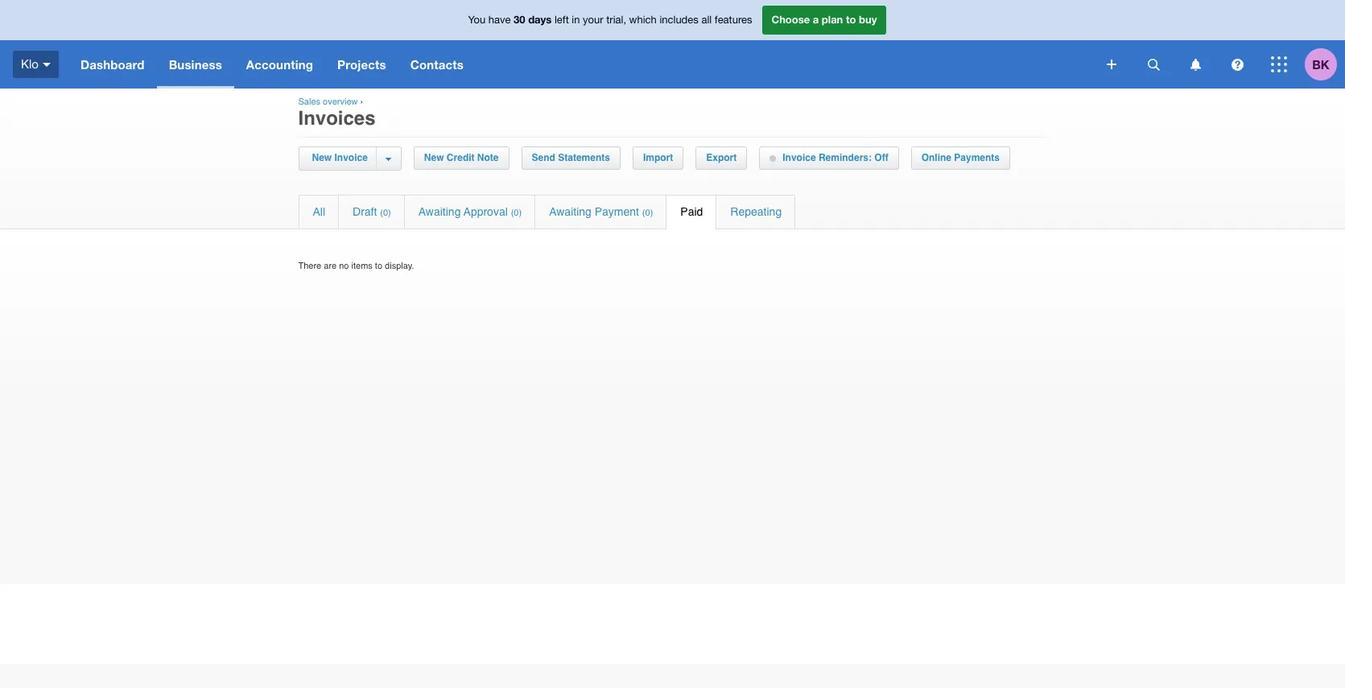 Task type: locate. For each thing, give the bounding box(es) containing it.
payments
[[954, 152, 1000, 163]]

2 new from the left
[[424, 152, 444, 163]]

dashboard link
[[68, 40, 157, 89]]

to left the buy
[[846, 13, 856, 26]]

2 horizontal spatial (0)
[[642, 208, 653, 218]]

new left the credit on the left top of the page
[[424, 152, 444, 163]]

credit
[[447, 152, 475, 163]]

0 horizontal spatial to
[[375, 261, 382, 271]]

(0)
[[380, 208, 391, 218], [511, 208, 522, 218], [642, 208, 653, 218]]

klo button
[[0, 40, 68, 89]]

invoice reminders:                                  off
[[783, 152, 888, 163]]

awaiting left payment
[[549, 205, 592, 218]]

new credit note
[[424, 152, 499, 163]]

note
[[477, 152, 499, 163]]

1 horizontal spatial invoice
[[783, 152, 816, 163]]

send
[[532, 152, 555, 163]]

(0) for awaiting approval
[[511, 208, 522, 218]]

3 (0) from the left
[[642, 208, 653, 218]]

1 awaiting from the left
[[418, 205, 461, 218]]

2 (0) from the left
[[511, 208, 522, 218]]

1 new from the left
[[312, 152, 332, 163]]

(0) inside awaiting payment (0)
[[642, 208, 653, 218]]

paid link
[[667, 196, 716, 229]]

new invoice link
[[308, 147, 376, 169]]

svg image
[[1271, 56, 1287, 72], [1190, 58, 1201, 70], [1231, 58, 1243, 70]]

2 awaiting from the left
[[549, 205, 592, 218]]

days
[[528, 13, 552, 26]]

navigation
[[68, 40, 1096, 89]]

projects button
[[325, 40, 398, 89]]

bk button
[[1305, 40, 1345, 89]]

1 horizontal spatial svg image
[[1107, 60, 1117, 69]]

(0) right draft
[[380, 208, 391, 218]]

plan
[[822, 13, 843, 26]]

new
[[312, 152, 332, 163], [424, 152, 444, 163]]

(0) inside awaiting approval (0)
[[511, 208, 522, 218]]

0 horizontal spatial new
[[312, 152, 332, 163]]

0 horizontal spatial (0)
[[380, 208, 391, 218]]

your
[[583, 14, 603, 26]]

0 horizontal spatial invoice
[[334, 152, 368, 163]]

1 vertical spatial to
[[375, 261, 382, 271]]

0 horizontal spatial svg image
[[43, 63, 51, 67]]

1 horizontal spatial to
[[846, 13, 856, 26]]

sales
[[298, 97, 320, 107]]

(0) right payment
[[642, 208, 653, 218]]

to right items
[[375, 261, 382, 271]]

invoice
[[334, 152, 368, 163], [783, 152, 816, 163]]

new credit note link
[[414, 147, 508, 169]]

awaiting left approval
[[418, 205, 461, 218]]

0 horizontal spatial svg image
[[1190, 58, 1201, 70]]

to
[[846, 13, 856, 26], [375, 261, 382, 271]]

you
[[468, 14, 486, 26]]

you have 30 days left in your trial, which includes all features
[[468, 13, 752, 26]]

0 vertical spatial to
[[846, 13, 856, 26]]

1 horizontal spatial (0)
[[511, 208, 522, 218]]

svg image
[[1148, 58, 1160, 70], [1107, 60, 1117, 69], [43, 63, 51, 67]]

invoice down invoices
[[334, 152, 368, 163]]

0 horizontal spatial awaiting
[[418, 205, 461, 218]]

import
[[643, 152, 673, 163]]

there
[[298, 261, 321, 271]]

paid
[[681, 205, 703, 218]]

trial,
[[606, 14, 626, 26]]

1 horizontal spatial new
[[424, 152, 444, 163]]

off
[[875, 152, 888, 163]]

new down invoices
[[312, 152, 332, 163]]

1 invoice from the left
[[334, 152, 368, 163]]

1 horizontal spatial awaiting
[[549, 205, 592, 218]]

awaiting
[[418, 205, 461, 218], [549, 205, 592, 218]]

invoice left reminders:
[[783, 152, 816, 163]]

online payments link
[[912, 147, 1010, 169]]

banner
[[0, 0, 1345, 89]]

repeating
[[730, 205, 782, 218]]

1 (0) from the left
[[380, 208, 391, 218]]

2 invoice from the left
[[783, 152, 816, 163]]

overview
[[323, 97, 358, 107]]

(0) right approval
[[511, 208, 522, 218]]



Task type: vqa. For each thing, say whether or not it's contained in the screenshot.
Show
no



Task type: describe. For each thing, give the bounding box(es) containing it.
choose
[[772, 13, 810, 26]]

reminders:
[[819, 152, 872, 163]]

bk
[[1312, 57, 1330, 71]]

approval
[[464, 205, 508, 218]]

all
[[702, 14, 712, 26]]

dashboard
[[80, 57, 145, 72]]

have
[[488, 14, 511, 26]]

repeating link
[[717, 196, 796, 229]]

display.
[[385, 261, 414, 271]]

business
[[169, 57, 222, 72]]

draft (0)
[[353, 205, 391, 218]]

a
[[813, 13, 819, 26]]

business button
[[157, 40, 234, 89]]

awaiting approval (0)
[[418, 205, 522, 218]]

awaiting for awaiting approval
[[418, 205, 461, 218]]

1 horizontal spatial svg image
[[1231, 58, 1243, 70]]

features
[[715, 14, 752, 26]]

›
[[360, 97, 363, 107]]

(0) for awaiting payment
[[642, 208, 653, 218]]

online
[[921, 152, 952, 163]]

draft
[[353, 205, 377, 218]]

online payments
[[921, 152, 1000, 163]]

contacts
[[410, 57, 464, 72]]

export
[[706, 152, 737, 163]]

new for new invoice
[[312, 152, 332, 163]]

30
[[514, 13, 525, 26]]

statements
[[558, 152, 610, 163]]

(0) inside draft (0)
[[380, 208, 391, 218]]

there are no items to display.
[[298, 261, 414, 271]]

export link
[[697, 147, 746, 169]]

left
[[555, 14, 569, 26]]

klo
[[21, 57, 39, 71]]

sales overview › invoices
[[298, 97, 376, 130]]

contacts button
[[398, 40, 476, 89]]

new invoice
[[312, 152, 368, 163]]

invoices
[[298, 107, 376, 130]]

2 horizontal spatial svg image
[[1271, 56, 1287, 72]]

in
[[572, 14, 580, 26]]

items
[[351, 261, 373, 271]]

accounting
[[246, 57, 313, 72]]

all link
[[299, 196, 338, 229]]

invoice reminders:                                  off link
[[760, 147, 898, 169]]

2 horizontal spatial svg image
[[1148, 58, 1160, 70]]

are
[[324, 261, 337, 271]]

payment
[[595, 205, 639, 218]]

all
[[313, 205, 325, 218]]

send statements link
[[522, 147, 620, 169]]

awaiting payment (0)
[[549, 205, 653, 218]]

import link
[[633, 147, 683, 169]]

choose a plan to buy
[[772, 13, 877, 26]]

buy
[[859, 13, 877, 26]]

sales overview link
[[298, 97, 358, 107]]

accounting button
[[234, 40, 325, 89]]

no
[[339, 261, 349, 271]]

includes
[[660, 14, 699, 26]]

banner containing bk
[[0, 0, 1345, 89]]

projects
[[337, 57, 386, 72]]

navigation containing dashboard
[[68, 40, 1096, 89]]

awaiting for awaiting payment
[[549, 205, 592, 218]]

new for new credit note
[[424, 152, 444, 163]]

which
[[629, 14, 657, 26]]

svg image inside klo popup button
[[43, 63, 51, 67]]

send statements
[[532, 152, 610, 163]]



